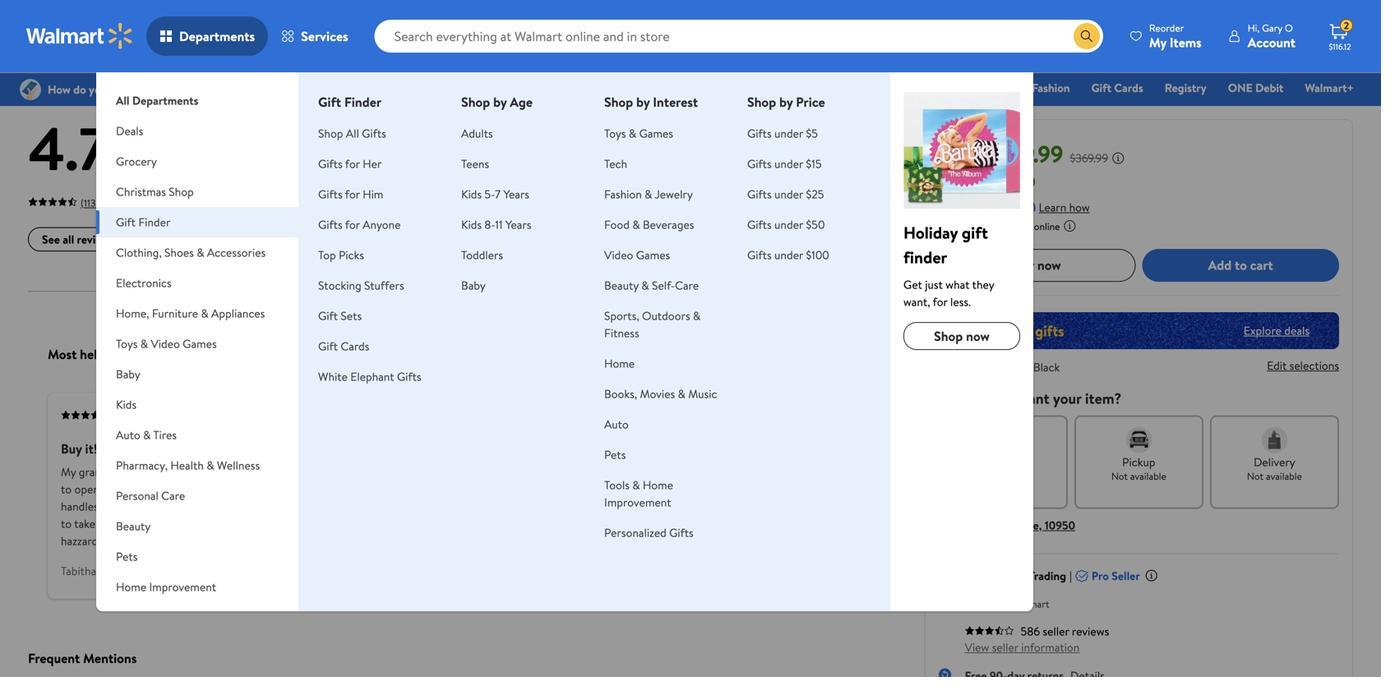 Task type: locate. For each thing, give the bounding box(es) containing it.
2 not from the left
[[1248, 469, 1264, 483]]

0 horizontal spatial he
[[229, 516, 241, 532]]

0 horizontal spatial gift cards link
[[318, 338, 370, 354]]

toy shop
[[915, 80, 959, 96]]

0 horizontal spatial finder
[[138, 214, 171, 230]]

auto up pharmacy,
[[116, 427, 140, 443]]

gifts under $5 link
[[748, 125, 818, 141]]

0 vertical spatial a
[[179, 232, 185, 248]]

shop by interest
[[605, 93, 698, 111]]

grocery inside dropdown button
[[116, 153, 157, 169]]

to left cart at the top of the page
[[1235, 256, 1248, 274]]

gift cards down search icon
[[1092, 80, 1144, 96]]

baby inside baby dropdown button
[[116, 366, 140, 382]]

under left $5
[[775, 125, 804, 141]]

0 vertical spatial grocery
[[537, 80, 577, 96]]

home inside "link"
[[981, 80, 1011, 96]]

departments down customer reviews & ratings at the top
[[132, 93, 199, 109]]

0 vertical spatial progress bar
[[524, 126, 874, 129]]

available inside pickup not available
[[1131, 469, 1167, 483]]

2 horizontal spatial 2
[[1345, 19, 1350, 33]]

home up patio
[[116, 579, 147, 595]]

1 horizontal spatial seller
[[1043, 624, 1070, 640]]

gifts for gifts under $50
[[748, 217, 772, 233]]

1 horizontal spatial handles
[[348, 464, 386, 481]]

grandson down the the
[[167, 482, 213, 498]]

kids inside kids dropdown button
[[116, 397, 137, 413]]

home link up books,
[[605, 356, 635, 372]]

shop up 5 stars
[[461, 93, 490, 111]]

0 vertical spatial 21
[[882, 174, 892, 190]]

1 horizontal spatial christmas
[[737, 80, 788, 96]]

2 shipping from the left
[[504, 9, 539, 23]]

the right open at the left bottom
[[102, 482, 119, 498]]

1 day from the left
[[267, 9, 282, 23]]

fulfilled
[[965, 597, 999, 611]]

pets down one
[[116, 549, 138, 565]]

1 most from the left
[[48, 346, 77, 364]]

stocking stuffers
[[318, 278, 404, 294]]

verified up auto & tires
[[117, 409, 151, 423]]

edit
[[1268, 358, 1287, 374]]

intent image for pickup image
[[1126, 427, 1153, 453]]

0 vertical spatial baby
[[461, 278, 486, 294]]

reviews up all departments
[[117, 61, 181, 88]]

1 horizontal spatial with
[[747, 516, 769, 532]]

under left $50 in the right of the page
[[775, 217, 804, 233]]

toys down the home, at the top
[[116, 336, 138, 352]]

monroe, 10950 button
[[1000, 518, 1076, 534]]

black
[[1034, 359, 1060, 375]]

auto
[[605, 417, 629, 433], [116, 427, 140, 443]]

beauty for beauty
[[116, 519, 151, 535]]

pets for "pets" dropdown button
[[116, 549, 138, 565]]

2 up $116.12
[[1345, 19, 1350, 33]]

shipping up deals link
[[504, 9, 539, 23]]

0 vertical spatial gift cards link
[[1085, 79, 1151, 97]]

0 vertical spatial out
[[112, 149, 141, 177]]

4 under from the top
[[775, 217, 804, 233]]

gifts for gifts under $15
[[748, 156, 772, 172]]

0 vertical spatial improvement
[[605, 495, 672, 511]]

christmas shop inside dropdown button
[[116, 184, 194, 200]]

1 horizontal spatial electronics
[[837, 80, 893, 96]]

1 horizontal spatial available
[[1267, 469, 1303, 483]]

kids 8-11 years
[[461, 217, 532, 233]]

intent image for delivery image
[[1262, 427, 1288, 453]]

1 available from the left
[[1131, 469, 1167, 483]]

the right then on the bottom
[[739, 482, 756, 498]]

home for leftmost 'home' "link"
[[605, 356, 635, 372]]

get up great
[[274, 516, 291, 532]]

$180.00
[[991, 173, 1036, 191]]

common
[[656, 516, 700, 532]]

1 vertical spatial fashion
[[605, 186, 642, 202]]

0 horizontal spatial deals
[[116, 123, 143, 139]]

1 horizontal spatial christmas shop
[[737, 80, 816, 96]]

not for pickup
[[1112, 469, 1128, 483]]

picks
[[339, 247, 364, 263]]

learn
[[1039, 199, 1067, 215]]

tools
[[605, 477, 630, 493]]

auto & tires
[[116, 427, 177, 443]]

1 shipping from the left
[[284, 9, 320, 23]]

under left $100
[[775, 247, 804, 263]]

verified purchase up auto & tires
[[117, 409, 192, 423]]

he up 'runs'
[[229, 516, 241, 532]]

0 horizontal spatial toys
[[116, 336, 138, 352]]

1 horizontal spatial in
[[293, 516, 302, 532]]

2 purchase from the left
[[635, 409, 674, 423]]

all down customer reviews & ratings at the top
[[116, 93, 130, 109]]

improvement up be
[[605, 495, 672, 511]]

1 vertical spatial that
[[203, 534, 223, 550]]

1 verified purchase from the left
[[117, 409, 192, 423]]

improvement
[[605, 495, 672, 511], [149, 579, 216, 595]]

him
[[363, 186, 384, 202]]

that inside 'buy it!!!! my grandson loves it!!!! the only thing wrong with it is the handles to open the door. my grandson can't get in and out of it. they handles are hard to see and they are insane awkward place. we had to take one of the windows off so he could get in it duke's of hazzard style! lol other than that it runs great and look!!!!!'
[[203, 534, 223, 550]]

1 are from the left
[[101, 499, 117, 515]]

electronics for electronics dropdown button at the left top of the page
[[116, 275, 172, 291]]

0 horizontal spatial baby
[[116, 366, 140, 382]]

2 available from the left
[[1267, 469, 1303, 483]]

progress bar for 974
[[524, 126, 874, 129]]

gift cards down gift sets on the top of page
[[318, 338, 370, 354]]

1 horizontal spatial deals
[[488, 80, 515, 96]]

baby for baby link
[[461, 278, 486, 294]]

loves
[[128, 464, 153, 481]]

finder up write on the top left of page
[[138, 214, 171, 230]]

games inside dropdown button
[[183, 336, 217, 352]]

by up gifts under $5
[[780, 93, 793, 111]]

1 vertical spatial gift cards
[[318, 338, 370, 354]]

seller right 586
[[1043, 624, 1070, 640]]

home for right 'home' "link"
[[981, 80, 1011, 96]]

not inside pickup not available
[[1112, 469, 1128, 483]]

deals for deals link
[[488, 80, 515, 96]]

2 horizontal spatial he
[[647, 499, 659, 515]]

not down intent image for pickup
[[1112, 469, 1128, 483]]

with left "is"
[[285, 464, 307, 481]]

0 horizontal spatial day
[[267, 9, 282, 23]]

grocery up reviews)
[[116, 153, 157, 169]]

2 vertical spatial progress bar
[[524, 199, 874, 202]]

pets inside dropdown button
[[116, 549, 138, 565]]

electronics inside dropdown button
[[116, 275, 172, 291]]

truck!
[[749, 464, 778, 481]]

0 vertical spatial he
[[580, 482, 593, 498]]

1 horizontal spatial day
[[487, 9, 501, 23]]

my inside reorder my items
[[1150, 33, 1167, 51]]

departments inside popup button
[[179, 27, 255, 45]]

1 horizontal spatial now
[[1038, 256, 1062, 274]]

0 vertical spatial they
[[973, 277, 995, 293]]

0 horizontal spatial a
[[179, 232, 185, 248]]

care up outdoors
[[675, 278, 699, 294]]

deals button
[[96, 116, 299, 146]]

to inside button
[[1235, 256, 1248, 274]]

years for kids 8-11 years
[[506, 217, 532, 233]]

that down off
[[203, 534, 223, 550]]

out up awkward
[[295, 482, 311, 498]]

0 horizontal spatial buy
[[61, 440, 82, 458]]

2 vertical spatial reviews
[[1072, 624, 1110, 640]]

patio & garden button
[[96, 603, 299, 633]]

progress bar
[[524, 126, 874, 129], [524, 162, 874, 166], [524, 199, 874, 202]]

gifts up 'gifts for him'
[[318, 156, 343, 172]]

2 day from the left
[[487, 9, 501, 23]]

under for $25
[[775, 186, 804, 202]]

1 horizontal spatial verified purchase
[[598, 409, 674, 423]]

out inside 4.7 out of 5
[[112, 149, 141, 177]]

gift finder up write on the top left of page
[[116, 214, 171, 230]]

gift right fashion link
[[1092, 80, 1112, 96]]

handles up take
[[61, 499, 98, 515]]

write a review link
[[135, 227, 234, 252]]

2 down teens link
[[472, 174, 478, 190]]

0 vertical spatial now
[[1038, 256, 1062, 274]]

gift cards link down gift sets on the top of page
[[318, 338, 370, 354]]

electronics up the '974'
[[837, 80, 893, 96]]

0 horizontal spatial christmas
[[116, 184, 166, 200]]

care inside dropdown button
[[161, 488, 185, 504]]

helpful left the positive on the bottom of page
[[80, 346, 120, 364]]

2 vertical spatial games
[[183, 336, 217, 352]]

21 inside arrives dec 21 button
[[1026, 469, 1034, 483]]

pets
[[605, 447, 626, 463], [116, 549, 138, 565]]

0 horizontal spatial electronics
[[116, 275, 172, 291]]

want
[[1019, 388, 1050, 409]]

2 vertical spatial 2
[[560, 464, 566, 481]]

deals down all departments
[[116, 123, 143, 139]]

christmas inside christmas shop link
[[737, 80, 788, 96]]

christmas shop for christmas shop dropdown button
[[116, 184, 194, 200]]

stars for 5 stars
[[481, 119, 504, 135]]

walmart
[[1014, 597, 1050, 611]]

1 horizontal spatial pets
[[605, 447, 626, 463]]

out inside 'buy it!!!! my grandson loves it!!!! the only thing wrong with it is the handles to open the door. my grandson can't get in and out of it. they handles are hard to see and they are insane awkward place. we had to take one of the windows off so he could get in it duke's of hazzard style! lol other than that it runs great and look!!!!!'
[[295, 482, 311, 498]]

that down wheels
[[563, 516, 583, 532]]

0 horizontal spatial pets
[[116, 549, 138, 565]]

for for him
[[345, 186, 360, 202]]

do
[[972, 388, 988, 409]]

gifts for gifts under $100
[[748, 247, 772, 263]]

1 horizontal spatial out
[[295, 482, 311, 498]]

not down the intent image for delivery
[[1248, 469, 1264, 483]]

clothing, shoes & accessories
[[116, 245, 266, 261]]

review for most helpful negative review
[[657, 346, 695, 364]]

pets button
[[96, 542, 299, 572]]

4
[[472, 137, 479, 153]]

deals for deals dropdown button
[[116, 123, 143, 139]]

this
[[694, 464, 712, 481]]

gifts down gifts for her
[[318, 186, 343, 202]]

now
[[939, 138, 985, 170]]

now down less.
[[967, 327, 990, 345]]

Search search field
[[375, 20, 1104, 53]]

3 under from the top
[[775, 186, 804, 202]]

2 for 2 stars
[[472, 174, 478, 190]]

improvement inside tools & home improvement
[[605, 495, 672, 511]]

1 horizontal spatial not
[[1248, 469, 1264, 483]]

stars for 3 stars
[[480, 156, 504, 172]]

christmas inside christmas shop dropdown button
[[116, 184, 166, 200]]

well
[[646, 440, 668, 458]]

thing
[[223, 464, 248, 481]]

3.4249 stars out of 5, based on 586 seller reviews element
[[965, 626, 1015, 636]]

ratings
[[204, 61, 264, 88]]

departments
[[179, 27, 255, 45], [132, 93, 199, 109]]

the
[[329, 464, 346, 481], [102, 482, 119, 498], [739, 482, 756, 498], [835, 482, 852, 498], [133, 516, 149, 532]]

reviews
[[117, 61, 181, 88], [77, 232, 114, 248], [1072, 624, 1110, 640]]

home link left fashion link
[[973, 79, 1018, 97]]

toys inside dropdown button
[[116, 336, 138, 352]]

product group
[[31, 0, 228, 33], [689, 0, 886, 33]]

under left $15
[[775, 156, 804, 172]]

seller down the 3.4249 stars out of 5, based on 586 seller reviews element at the bottom right of the page
[[992, 640, 1019, 656]]

2 3+ from the left
[[473, 9, 484, 23]]

auto inside auto & tires dropdown button
[[116, 427, 140, 443]]

7
[[495, 186, 501, 202]]

1 vertical spatial christmas shop
[[116, 184, 194, 200]]

gifts up the gifts under $15 at the top right
[[748, 125, 772, 141]]

2 horizontal spatial a
[[648, 516, 654, 532]]

it down started
[[771, 516, 778, 532]]

to
[[1235, 256, 1248, 274], [61, 482, 72, 498], [145, 499, 155, 515], [61, 516, 72, 532], [620, 516, 630, 532], [854, 516, 865, 532]]

get up insane at left
[[243, 482, 259, 498]]

0 vertical spatial beauty
[[605, 278, 639, 294]]

video down furniture at the left top
[[151, 336, 180, 352]]

1 vertical spatial gift finder
[[116, 214, 171, 230]]

0 vertical spatial gift finder
[[318, 93, 382, 111]]

only
[[199, 464, 220, 481]]

& right outdoors
[[693, 308, 701, 324]]

improvement inside 'dropdown button'
[[149, 579, 216, 595]]

1 vertical spatial 21
[[1026, 469, 1034, 483]]

pets up old
[[605, 447, 626, 463]]

home, furniture & appliances button
[[96, 299, 299, 329]]

grocery right age
[[537, 80, 577, 96]]

1 horizontal spatial grandson
[[167, 482, 213, 498]]

personalized
[[605, 525, 667, 541]]

5 under from the top
[[775, 247, 804, 263]]

2 verified from the left
[[598, 409, 632, 423]]

it!!!! left the the
[[156, 464, 176, 481]]

0 vertical spatial care
[[675, 278, 699, 294]]

jewelry
[[655, 186, 693, 202]]

1 horizontal spatial beauty
[[605, 278, 639, 294]]

& left music
[[678, 386, 686, 402]]

that inside 'fun truck but not well built my 2 year old absolutely loved this chevy truck! he drove every chance he had for a whole month! then the drive motor on the wheels went out and he was so disappointed.  i started researching and that seems to be a common problem with it so we decided to return.'
[[563, 516, 583, 532]]

1 vertical spatial all
[[346, 125, 359, 141]]

1 vertical spatial kids
[[461, 217, 482, 233]]

0 vertical spatial deals
[[488, 80, 515, 96]]

top
[[318, 247, 336, 263]]

2 under from the top
[[775, 156, 804, 172]]

1 not from the left
[[1112, 469, 1128, 483]]

1 vertical spatial finder
[[138, 214, 171, 230]]

for for anyone
[[345, 217, 360, 233]]

1 horizontal spatial that
[[563, 516, 583, 532]]

home improvement
[[116, 579, 216, 595]]

1 progress bar from the top
[[524, 126, 874, 129]]

beauty inside dropdown button
[[116, 519, 151, 535]]

gifts under $5
[[748, 125, 818, 141]]

price up $5
[[796, 93, 826, 111]]

holiday
[[904, 221, 958, 244]]

10950
[[1045, 518, 1076, 534]]

how do you want your item?
[[939, 388, 1122, 409]]

style!
[[101, 534, 128, 550]]

it inside 'fun truck but not well built my 2 year old absolutely loved this chevy truck! he drove every chance he had for a whole month! then the drive motor on the wheels went out and he was so disappointed.  i started researching and that seems to be a common problem with it so we decided to return.'
[[771, 516, 778, 532]]

other
[[148, 534, 175, 550]]

available for delivery
[[1267, 469, 1303, 483]]

had down old
[[595, 482, 613, 498]]

buy
[[1014, 256, 1035, 274], [61, 440, 82, 458]]

improvement up garden
[[149, 579, 216, 595]]

a
[[179, 232, 185, 248], [633, 482, 639, 498], [648, 516, 654, 532]]

gifts under $50
[[748, 217, 825, 233]]

4.7 out of 5
[[28, 107, 201, 190]]

so inside 'buy it!!!! my grandson loves it!!!! the only thing wrong with it is the handles to open the door. my grandson can't get in and out of it. they handles are hard to see and they are insane awkward place. we had to take one of the windows off so he could get in it duke's of hazzard style! lol other than that it runs great and look!!!!!'
[[215, 516, 226, 532]]

my up the 'chance'
[[542, 464, 558, 481]]

delivery not available
[[1248, 454, 1303, 483]]

now inside button
[[1038, 256, 1062, 274]]

0 vertical spatial cards
[[1115, 80, 1144, 96]]

christmas for christmas shop link
[[737, 80, 788, 96]]

0 horizontal spatial christmas shop
[[116, 184, 194, 200]]

kids left the 8-
[[461, 217, 482, 233]]

1 horizontal spatial they
[[973, 277, 995, 293]]

had inside 'fun truck but not well built my 2 year old absolutely loved this chevy truck! he drove every chance he had for a whole month! then the drive motor on the wheels went out and he was so disappointed.  i started researching and that seems to be a common problem with it so we decided to return.'
[[595, 482, 613, 498]]

reviews)
[[103, 196, 139, 210]]

shop by price
[[748, 93, 826, 111]]

verified purchase down books,
[[598, 409, 674, 423]]

search icon image
[[1081, 30, 1094, 43]]

helpful for positive
[[80, 346, 120, 364]]

price
[[796, 93, 826, 111], [939, 219, 961, 233]]

0 horizontal spatial cards
[[341, 338, 370, 354]]

grocery for grocery & essentials
[[537, 80, 577, 96]]

2 most from the left
[[529, 346, 558, 364]]

affirm image
[[1003, 198, 1036, 212]]

toys for toys & games
[[605, 125, 626, 141]]

1 vertical spatial get
[[274, 516, 291, 532]]

1 vertical spatial video
[[151, 336, 180, 352]]

kids 5-7 years link
[[461, 186, 530, 202]]

helpful left negative
[[561, 346, 602, 364]]

2 helpful from the left
[[561, 346, 602, 364]]

my left items
[[1150, 33, 1167, 51]]

0 vertical spatial finder
[[344, 93, 382, 111]]

shop up the toys & games
[[605, 93, 633, 111]]

shop up $5
[[791, 80, 816, 96]]

for down absolutely
[[616, 482, 631, 498]]

gifts for gifts for her
[[318, 156, 343, 172]]

gift finder image
[[904, 92, 1021, 209]]

3+ day shipping up deals link
[[473, 9, 539, 23]]

purchase up tires
[[153, 409, 192, 423]]

& down the home, at the top
[[140, 336, 148, 352]]

gift sets
[[318, 308, 362, 324]]

gifts for gifts under $25
[[748, 186, 772, 202]]

gift finder inside gift finder dropdown button
[[116, 214, 171, 230]]

of down we
[[348, 516, 359, 532]]

buy inside 'buy it!!!! my grandson loves it!!!! the only thing wrong with it is the handles to open the door. my grandson can't get in and out of it. they handles are hard to see and they are insane awkward place. we had to take one of the windows off so he could get in it duke's of hazzard style! lol other than that it runs great and look!!!!!'
[[61, 440, 82, 458]]

& right health
[[207, 458, 214, 474]]

& inside sports, outdoors & fitness
[[693, 308, 701, 324]]

item?
[[1086, 388, 1122, 409]]

they inside 'buy it!!!! my grandson loves it!!!! the only thing wrong with it is the handles to open the door. my grandson can't get in and out of it. they handles are hard to see and they are insane awkward place. we had to take one of the windows off so he could get in it duke's of hazzard style! lol other than that it runs great and look!!!!!'
[[198, 499, 220, 515]]

electronics down clothing,
[[116, 275, 172, 291]]

by right fulfilled
[[1002, 597, 1012, 611]]

patio & garden
[[116, 610, 191, 626]]

beauty down the hard
[[116, 519, 151, 535]]

1 vertical spatial electronics
[[116, 275, 172, 291]]

0 horizontal spatial gift finder
[[116, 214, 171, 230]]

available for pickup
[[1131, 469, 1167, 483]]

home inside 'dropdown button'
[[116, 579, 147, 595]]

0 vertical spatial pets
[[605, 447, 626, 463]]

0 horizontal spatial available
[[1131, 469, 1167, 483]]

reorder my items
[[1150, 21, 1202, 51]]

learn more about strikethrough prices image
[[1112, 152, 1125, 165]]

are
[[101, 499, 117, 515], [223, 499, 239, 515]]

3 progress bar from the top
[[524, 199, 874, 202]]

verified down books,
[[598, 409, 632, 423]]

buy inside buy now button
[[1014, 256, 1035, 274]]

toys up the tech
[[605, 125, 626, 141]]

gifts for anyone
[[318, 217, 401, 233]]

under for $50
[[775, 217, 804, 233]]

$50
[[806, 217, 825, 233]]

0 horizontal spatial verified
[[117, 409, 151, 423]]

gift finder
[[318, 93, 382, 111], [116, 214, 171, 230]]

price when purchased online
[[939, 219, 1060, 233]]

by for price
[[780, 93, 793, 111]]

of inside 4.7 out of 5
[[146, 149, 164, 177]]

0 horizontal spatial beauty
[[116, 519, 151, 535]]

pharmacy,
[[116, 458, 168, 474]]

1 vertical spatial baby
[[116, 366, 140, 382]]

items
[[1170, 33, 1202, 51]]

gifts under $15 link
[[748, 156, 822, 172]]

0 vertical spatial toys
[[605, 125, 626, 141]]

2 progress bar from the top
[[524, 162, 874, 166]]

kids 8-11 years link
[[461, 217, 532, 233]]

1 vertical spatial with
[[285, 464, 307, 481]]

0 vertical spatial buy
[[1014, 256, 1035, 274]]

for inside 'fun truck but not well built my 2 year old absolutely loved this chevy truck! he drove every chance he had for a whole month! then the drive motor on the wheels went out and he was so disappointed.  i started researching and that seems to be a common problem with it so we decided to return.'
[[616, 482, 631, 498]]

they right what
[[973, 277, 995, 293]]

1 vertical spatial handles
[[61, 499, 98, 515]]

under for $5
[[775, 125, 804, 141]]

buy now
[[1014, 256, 1062, 274]]

0 vertical spatial home link
[[973, 79, 1018, 97]]

deals link
[[480, 79, 523, 97]]

my up open at the left bottom
[[61, 464, 76, 481]]

grandson
[[79, 464, 125, 481], [167, 482, 213, 498]]

reviews for see all reviews
[[77, 232, 114, 248]]

cards
[[1115, 80, 1144, 96], [341, 338, 370, 354]]

1 helpful from the left
[[80, 346, 120, 364]]

1 vertical spatial reviews
[[77, 232, 114, 248]]

0 vertical spatial all
[[116, 93, 130, 109]]

old
[[593, 464, 609, 481]]

years right 7
[[504, 186, 530, 202]]

top picks
[[318, 247, 364, 263]]

not inside delivery not available
[[1248, 469, 1264, 483]]

1 horizontal spatial price
[[939, 219, 961, 233]]

1 3+ from the left
[[254, 9, 265, 23]]

deals inside dropdown button
[[116, 123, 143, 139]]

0 horizontal spatial with
[[285, 464, 307, 481]]

kids left 5-
[[461, 186, 482, 202]]

1 horizontal spatial auto
[[605, 417, 629, 433]]

legal information image
[[1064, 219, 1077, 233]]

edit selections
[[1268, 358, 1340, 374]]

1 horizontal spatial shipping
[[504, 9, 539, 23]]

gifts
[[362, 125, 386, 141], [748, 125, 772, 141], [318, 156, 343, 172], [748, 156, 772, 172], [318, 186, 343, 202], [748, 186, 772, 202], [318, 217, 343, 233], [748, 217, 772, 233], [748, 247, 772, 263], [397, 369, 422, 385], [670, 525, 694, 541]]

available inside delivery not available
[[1267, 469, 1303, 483]]

2 stars
[[472, 174, 504, 190]]

by for interest
[[637, 93, 650, 111]]

beauty up sports, at the top of the page
[[605, 278, 639, 294]]

shop all gifts link
[[318, 125, 386, 141]]

fitness
[[605, 325, 640, 341]]

electronics for electronics link
[[837, 80, 893, 96]]

2 horizontal spatial with
[[979, 199, 1000, 215]]

learn how button
[[1039, 199, 1090, 216]]

finder inside dropdown button
[[138, 214, 171, 230]]

1 vertical spatial buy
[[61, 440, 82, 458]]

1 under from the top
[[775, 125, 804, 141]]



Task type: describe. For each thing, give the bounding box(es) containing it.
gifts for him link
[[318, 186, 384, 202]]

one debit link
[[1221, 79, 1292, 97]]

essentials
[[590, 80, 639, 96]]

christmas for christmas shop dropdown button
[[116, 184, 166, 200]]

0 horizontal spatial 5
[[169, 107, 201, 190]]

auto for auto & tires
[[116, 427, 140, 443]]

then
[[712, 482, 737, 498]]

to left open at the left bottom
[[61, 482, 72, 498]]

& left tires
[[143, 427, 151, 443]]

electronics button
[[96, 268, 299, 299]]

wellness
[[217, 458, 260, 474]]

he inside 'buy it!!!! my grandson loves it!!!! the only thing wrong with it is the handles to open the door. my grandson can't get in and out of it. they handles are hard to see and they are insane awkward place. we had to take one of the windows off so he could get in it duke's of hazzard style! lol other than that it runs great and look!!!!!'
[[229, 516, 241, 532]]

3
[[472, 156, 478, 172]]

and right see on the bottom left of page
[[178, 499, 196, 515]]

star
[[478, 192, 497, 208]]

grocery & essentials
[[537, 80, 639, 96]]

negative
[[605, 346, 654, 364]]

1 horizontal spatial so
[[682, 499, 694, 515]]

food & beverages link
[[605, 217, 695, 233]]

1 horizontal spatial 5
[[472, 119, 478, 135]]

years for kids 5-7 years
[[504, 186, 530, 202]]

it left 'runs'
[[226, 534, 233, 550]]

garden
[[155, 610, 191, 626]]

0 vertical spatial in
[[262, 482, 271, 498]]

0 vertical spatial gift cards
[[1092, 80, 1144, 96]]

how
[[1070, 199, 1090, 215]]

with inside 'fun truck but not well built my 2 year old absolutely loved this chevy truck! he drove every chance he had for a whole month! then the drive motor on the wheels went out and he was so disappointed.  i started researching and that seems to be a common problem with it so we decided to return.'
[[747, 516, 769, 532]]

& right shoes
[[197, 245, 204, 261]]

shop right toy
[[934, 80, 959, 96]]

gifts for gifts for anyone
[[318, 217, 343, 233]]

grocery for grocery
[[116, 153, 157, 169]]

review for most helpful positive review
[[171, 346, 209, 364]]

could
[[244, 516, 271, 532]]

11
[[495, 217, 503, 233]]

fulfilled by walmart
[[965, 597, 1050, 611]]

started
[[771, 499, 806, 515]]

place.
[[321, 499, 350, 515]]

on
[[820, 482, 833, 498]]

they inside the holiday gift finder get just what they want, for less.
[[973, 277, 995, 293]]

fashion & jewelry link
[[605, 186, 693, 202]]

gifts under $25 link
[[748, 186, 825, 202]]

& right patio
[[144, 610, 152, 626]]

progress bar for 47
[[524, 199, 874, 202]]

for inside the holiday gift finder get just what they want, for less.
[[933, 294, 948, 310]]

toys & video games button
[[96, 329, 299, 359]]

hi, gary o account
[[1248, 21, 1296, 51]]

beauty button
[[96, 512, 299, 542]]

disappointed.
[[696, 499, 762, 515]]

gift inside dropdown button
[[116, 214, 136, 230]]

buy for buy now
[[1014, 256, 1035, 274]]

kids 5-7 years
[[461, 186, 530, 202]]

seller for view
[[992, 640, 1019, 656]]

add to cart button
[[1143, 249, 1340, 282]]

1 vertical spatial grandson
[[167, 482, 213, 498]]

kids for 8-
[[461, 217, 482, 233]]

out inside 'fun truck but not well built my 2 year old absolutely loved this chevy truck! he drove every chance he had for a whole month! then the drive motor on the wheels went out and he was so disappointed.  i started researching and that seems to be a common problem with it so we decided to return.'
[[606, 499, 623, 515]]

to down researching
[[854, 516, 865, 532]]

gift up white
[[318, 338, 338, 354]]

0 vertical spatial get
[[243, 482, 259, 498]]

gifts down was
[[670, 525, 694, 541]]

to left see on the bottom left of page
[[145, 499, 155, 515]]

and up be
[[626, 499, 644, 515]]

pharmacy, health & wellness
[[116, 458, 260, 474]]

1 horizontal spatial he
[[580, 482, 593, 498]]

1 vertical spatial cards
[[341, 338, 370, 354]]

progress bar for 39
[[524, 162, 874, 166]]

video inside dropdown button
[[151, 336, 180, 352]]

with inside 'buy it!!!! my grandson loves it!!!! the only thing wrong with it is the handles to open the door. my grandson can't get in and out of it. they handles are hard to see and they are insane awkward place. we had to take one of the windows off so he could get in it duke's of hazzard style! lol other than that it runs great and look!!!!!'
[[285, 464, 307, 481]]

1 vertical spatial in
[[293, 516, 302, 532]]

beverages
[[643, 217, 695, 233]]

personalized gifts link
[[605, 525, 694, 541]]

& inside tools & home improvement
[[633, 477, 640, 493]]

appliances
[[211, 306, 265, 322]]

it.
[[328, 482, 337, 498]]

video games
[[605, 247, 671, 263]]

toys & games
[[605, 125, 674, 141]]

and right great
[[289, 534, 307, 550]]

buy for buy it!!!! my grandson loves it!!!! the only thing wrong with it is the handles to open the door. my grandson can't get in and out of it. they handles are hard to see and they are insane awkward place. we had to take one of the windows off so he could get in it duke's of hazzard style! lol other than that it runs great and look!!!!!
[[61, 440, 82, 458]]

christmas shop for christmas shop link
[[737, 80, 816, 96]]

it left "is"
[[309, 464, 316, 481]]

pickup not available
[[1112, 454, 1167, 483]]

most for most helpful positive review
[[48, 346, 77, 364]]

0 horizontal spatial 21
[[882, 174, 892, 190]]

anyone
[[363, 217, 401, 233]]

fashion for fashion
[[1032, 80, 1071, 96]]

is
[[319, 464, 326, 481]]

2 horizontal spatial so
[[781, 516, 792, 532]]

up to sixty percent off deals. shop now. image
[[939, 312, 1340, 349]]

0 horizontal spatial home link
[[605, 356, 635, 372]]

seller
[[1112, 568, 1141, 584]]

0 vertical spatial video
[[605, 247, 634, 263]]

now for buy now
[[1038, 256, 1062, 274]]

the
[[178, 464, 196, 481]]

delivery
[[1254, 454, 1296, 470]]

1 vertical spatial games
[[636, 247, 671, 263]]

reorder
[[1150, 21, 1185, 35]]

1 horizontal spatial cards
[[1115, 80, 1144, 96]]

gift left 'sets'
[[318, 308, 338, 324]]

my up see on the bottom left of page
[[150, 482, 165, 498]]

clothing,
[[116, 245, 162, 261]]

1 verified from the left
[[117, 409, 151, 423]]

2 are from the left
[[223, 499, 239, 515]]

the right on
[[835, 482, 852, 498]]

0 horizontal spatial grandson
[[79, 464, 125, 481]]

by for age
[[494, 93, 507, 111]]

shop up gifts under $5
[[748, 93, 777, 111]]

baby for baby dropdown button
[[116, 366, 140, 382]]

2 for 2
[[1345, 19, 1350, 33]]

walmart image
[[26, 23, 133, 49]]

1 horizontal spatial it!!!!
[[156, 464, 176, 481]]

2 inside 'fun truck but not well built my 2 year old absolutely loved this chevy truck! he drove every chance he had for a whole month! then the drive motor on the wheels went out and he was so disappointed.  i started researching and that seems to be a common problem with it so we decided to return.'
[[560, 464, 566, 481]]

seller for 586
[[1043, 624, 1070, 640]]

kids for 5-
[[461, 186, 482, 202]]

gary
[[1263, 21, 1283, 35]]

2 verified purchase from the left
[[598, 409, 674, 423]]

absolutely
[[612, 464, 662, 481]]

1 horizontal spatial home link
[[973, 79, 1018, 97]]

1 vertical spatial departments
[[132, 93, 199, 109]]

lol
[[130, 534, 145, 550]]

gift up shop all gifts link
[[318, 93, 341, 111]]

you
[[992, 388, 1015, 409]]

seems
[[586, 516, 617, 532]]

to left be
[[620, 516, 630, 532]]

fashion & jewelry
[[605, 186, 693, 202]]

fashion for fashion & jewelry
[[605, 186, 642, 202]]

gifts for gifts for him
[[318, 186, 343, 202]]

0 vertical spatial with
[[979, 199, 1000, 215]]

1 vertical spatial a
[[633, 482, 639, 498]]

self-
[[652, 278, 675, 294]]

adults
[[461, 125, 493, 141]]

shop down less.
[[934, 327, 963, 345]]

it down awkward
[[305, 516, 312, 532]]

gifts under $15
[[748, 156, 822, 172]]

and up awkward
[[274, 482, 292, 498]]

movies
[[640, 386, 675, 402]]

gifts under $100 link
[[748, 247, 830, 263]]

helpful for negative
[[561, 346, 602, 364]]

to left take
[[61, 516, 72, 532]]

tabitha
[[61, 564, 96, 580]]

now $189.99
[[939, 138, 1064, 170]]

& inside dropdown button
[[140, 336, 148, 352]]

personal care button
[[96, 481, 299, 512]]

toys for toys & video games
[[116, 336, 138, 352]]

shop up gifts for her
[[318, 125, 343, 141]]

by for walmart
[[1002, 597, 1012, 611]]

0 horizontal spatial all
[[116, 93, 130, 109]]

gifts right elephant on the left bottom of page
[[397, 369, 422, 385]]

& left "jewelry"
[[645, 186, 653, 202]]

gifts for him
[[318, 186, 384, 202]]

wrong
[[251, 464, 283, 481]]

shoes
[[165, 245, 194, 261]]

purchased
[[988, 219, 1032, 233]]

1 horizontal spatial gift cards link
[[1085, 79, 1151, 97]]

stocking stuffers link
[[318, 278, 404, 294]]

for for her
[[345, 156, 360, 172]]

5-
[[485, 186, 495, 202]]

gifts up her
[[362, 125, 386, 141]]

0 vertical spatial handles
[[348, 464, 386, 481]]

you save $180.00
[[942, 173, 1036, 191]]

1 vertical spatial gift cards link
[[318, 338, 370, 354]]

0 horizontal spatial price
[[796, 93, 826, 111]]

every
[[830, 464, 857, 481]]

and up return.
[[542, 516, 560, 532]]

pets for pets link
[[605, 447, 626, 463]]

of right one
[[120, 516, 130, 532]]

& down shop by interest at top
[[629, 125, 637, 141]]

home, furniture & appliances
[[116, 306, 265, 322]]

view
[[965, 640, 990, 656]]

1 purchase from the left
[[153, 409, 192, 423]]

$100
[[806, 247, 830, 263]]

Walmart Site-Wide search field
[[375, 20, 1104, 53]]

my inside 'fun truck but not well built my 2 year old absolutely loved this chevy truck! he drove every chance he had for a whole month! then the drive motor on the wheels went out and he was so disappointed.  i started researching and that seems to be a common problem with it so we decided to return.'
[[542, 464, 558, 481]]

1 horizontal spatial finder
[[344, 93, 382, 111]]

i
[[765, 499, 768, 515]]

of left it.
[[314, 482, 325, 498]]

under for $15
[[775, 156, 804, 172]]

gifts for gifts under $5
[[748, 125, 772, 141]]

auto for auto link
[[605, 417, 629, 433]]

& inside dropdown button
[[207, 458, 214, 474]]

1 product group from the left
[[31, 0, 228, 33]]

elephant
[[351, 369, 394, 385]]

beauty for beauty & self-care
[[605, 278, 639, 294]]

problem
[[703, 516, 745, 532]]

2 3+ day shipping from the left
[[473, 9, 539, 23]]

reviews for 586 seller reviews
[[1072, 624, 1110, 640]]

look!!!!!
[[309, 534, 347, 550]]

now for shop now
[[967, 327, 990, 345]]

& left essentials
[[580, 80, 587, 96]]

whole
[[642, 482, 671, 498]]

1 3+ day shipping from the left
[[254, 9, 320, 23]]

2 vertical spatial a
[[648, 516, 654, 532]]

personal
[[116, 488, 159, 504]]

2 product group from the left
[[689, 0, 886, 33]]

0 vertical spatial it!!!!
[[85, 440, 109, 458]]

stars for 4 stars
[[481, 137, 505, 153]]

0 vertical spatial games
[[639, 125, 674, 141]]

& down departments popup button at the left
[[186, 61, 199, 88]]

& right food
[[633, 217, 640, 233]]

stars for 2 stars
[[480, 174, 504, 190]]

gifts for her link
[[318, 156, 382, 172]]

most for most helpful negative review
[[529, 346, 558, 364]]

food & beverages
[[605, 217, 695, 233]]

they
[[339, 482, 363, 498]]

drive
[[759, 482, 784, 498]]

the right "is"
[[329, 464, 346, 481]]

1 horizontal spatial care
[[675, 278, 699, 294]]

see
[[42, 232, 60, 248]]

586 seller reviews
[[1021, 624, 1110, 640]]

had inside 'buy it!!!! my grandson loves it!!!! the only thing wrong with it is the handles to open the door. my grandson can't get in and out of it. they handles are hard to see and they are insane awkward place. we had to take one of the windows off so he could get in it duke's of hazzard style! lol other than that it runs great and look!!!!!'
[[371, 499, 389, 515]]

$116.12
[[1330, 41, 1352, 52]]

auto & tires button
[[96, 420, 299, 451]]

buy it!!!! my grandson loves it!!!! the only thing wrong with it is the handles to open the door. my grandson can't get in and out of it. they handles are hard to see and they are insane awkward place. we had to take one of the windows off so he could get in it duke's of hazzard style! lol other than that it runs great and look!!!!!
[[61, 440, 389, 550]]

1 horizontal spatial reviews
[[117, 61, 181, 88]]

be
[[633, 516, 645, 532]]

& right furniture at the left top
[[201, 306, 209, 322]]

shop inside dropdown button
[[169, 184, 194, 200]]

the up the lol
[[133, 516, 149, 532]]

not for delivery
[[1248, 469, 1264, 483]]

home for home improvement
[[116, 579, 147, 595]]

want,
[[904, 294, 931, 310]]

customer
[[28, 61, 112, 88]]

under for $100
[[775, 247, 804, 263]]

& left self-
[[642, 278, 649, 294]]

home inside tools & home improvement
[[643, 477, 674, 493]]

registry
[[1165, 80, 1207, 96]]

one debit
[[1229, 80, 1284, 96]]

beauty & self-care link
[[605, 278, 699, 294]]

save
[[963, 173, 985, 189]]



Task type: vqa. For each thing, say whether or not it's contained in the screenshot.
rightmost he
yes



